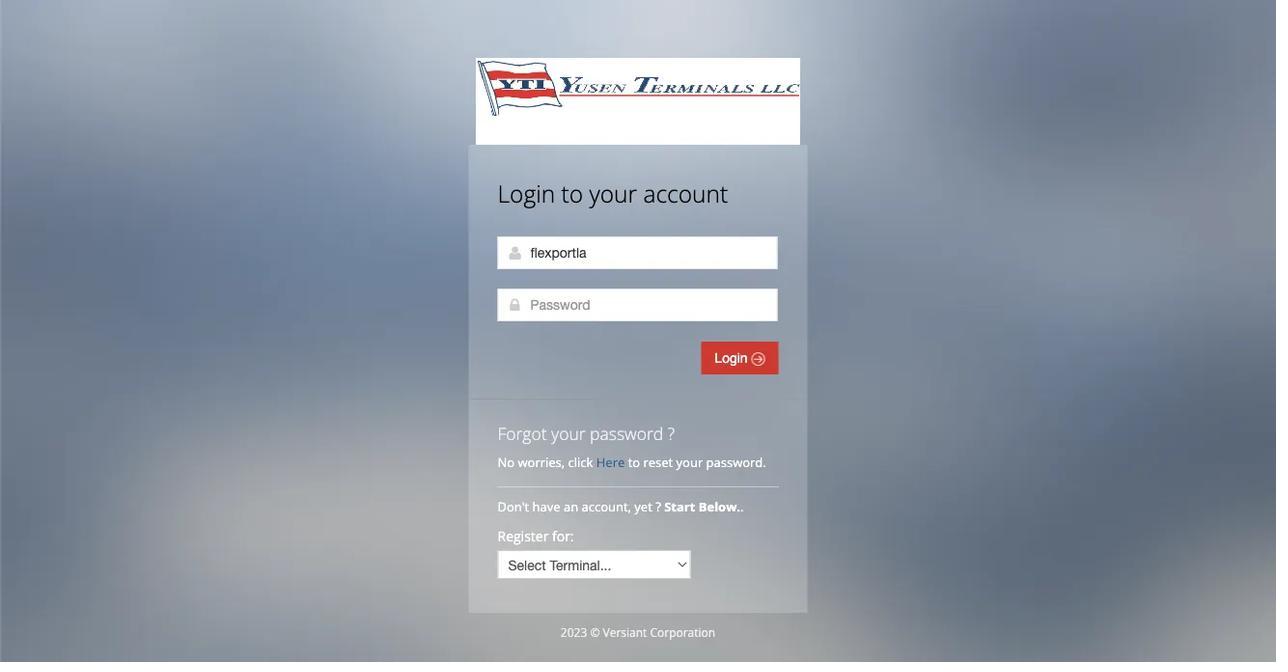 Task type: vqa. For each thing, say whether or not it's contained in the screenshot.
password
yes



Task type: locate. For each thing, give the bounding box(es) containing it.
2023 © versiant corporation
[[561, 624, 716, 640]]

0 vertical spatial ?
[[668, 422, 675, 445]]

worries,
[[518, 454, 565, 471]]

to
[[562, 177, 583, 209], [628, 454, 640, 471]]

? right the yet in the bottom of the page
[[656, 498, 661, 516]]

1 horizontal spatial login
[[715, 351, 752, 366]]

start
[[665, 498, 696, 516]]

0 horizontal spatial your
[[552, 422, 586, 445]]

your up username text box
[[590, 177, 638, 209]]

register
[[498, 527, 549, 545]]

1 vertical spatial your
[[552, 422, 586, 445]]

0 vertical spatial to
[[562, 177, 583, 209]]

don't have an account, yet ? start below. .
[[498, 498, 747, 516]]

? up reset
[[668, 422, 675, 445]]

forgot your password ? no worries, click here to reset your password.
[[498, 422, 767, 471]]

1 vertical spatial login
[[715, 351, 752, 366]]

login button
[[702, 342, 779, 375]]

?
[[668, 422, 675, 445], [656, 498, 661, 516]]

reset
[[644, 454, 673, 471]]

your right reset
[[677, 454, 703, 471]]

login
[[498, 177, 556, 209], [715, 351, 752, 366]]

0 horizontal spatial ?
[[656, 498, 661, 516]]

login inside button
[[715, 351, 752, 366]]

user image
[[508, 245, 523, 261]]

0 vertical spatial login
[[498, 177, 556, 209]]

yet
[[635, 498, 653, 516]]

your up 'click'
[[552, 422, 586, 445]]

0 vertical spatial your
[[590, 177, 638, 209]]

your
[[590, 177, 638, 209], [552, 422, 586, 445], [677, 454, 703, 471]]

1 horizontal spatial ?
[[668, 422, 675, 445]]

below.
[[699, 498, 741, 516]]

2 horizontal spatial your
[[677, 454, 703, 471]]

no
[[498, 454, 515, 471]]

here link
[[597, 454, 625, 471]]

login to your account
[[498, 177, 728, 209]]

have
[[533, 498, 561, 516]]

1 horizontal spatial to
[[628, 454, 640, 471]]

to right the here at the bottom
[[628, 454, 640, 471]]

1 vertical spatial ?
[[656, 498, 661, 516]]

1 vertical spatial to
[[628, 454, 640, 471]]

click
[[568, 454, 593, 471]]

for:
[[552, 527, 574, 545]]

to up username text box
[[562, 177, 583, 209]]

Password password field
[[498, 289, 778, 322]]

0 horizontal spatial login
[[498, 177, 556, 209]]



Task type: describe. For each thing, give the bounding box(es) containing it.
forgot
[[498, 422, 547, 445]]

lock image
[[508, 297, 523, 313]]

account,
[[582, 498, 632, 516]]

2 vertical spatial your
[[677, 454, 703, 471]]

don't
[[498, 498, 529, 516]]

password
[[590, 422, 664, 445]]

versiant
[[603, 624, 647, 640]]

login for login
[[715, 351, 752, 366]]

corporation
[[650, 624, 716, 640]]

to inside forgot your password ? no worries, click here to reset your password.
[[628, 454, 640, 471]]

swapright image
[[752, 353, 765, 366]]

register for:
[[498, 527, 574, 545]]

1 horizontal spatial your
[[590, 177, 638, 209]]

©
[[591, 624, 600, 640]]

Username text field
[[498, 237, 778, 269]]

password.
[[707, 454, 767, 471]]

here
[[597, 454, 625, 471]]

0 horizontal spatial to
[[562, 177, 583, 209]]

2023
[[561, 624, 588, 640]]

.
[[741, 498, 744, 516]]

? inside forgot your password ? no worries, click here to reset your password.
[[668, 422, 675, 445]]

an
[[564, 498, 579, 516]]

login for login to your account
[[498, 177, 556, 209]]

account
[[644, 177, 728, 209]]



